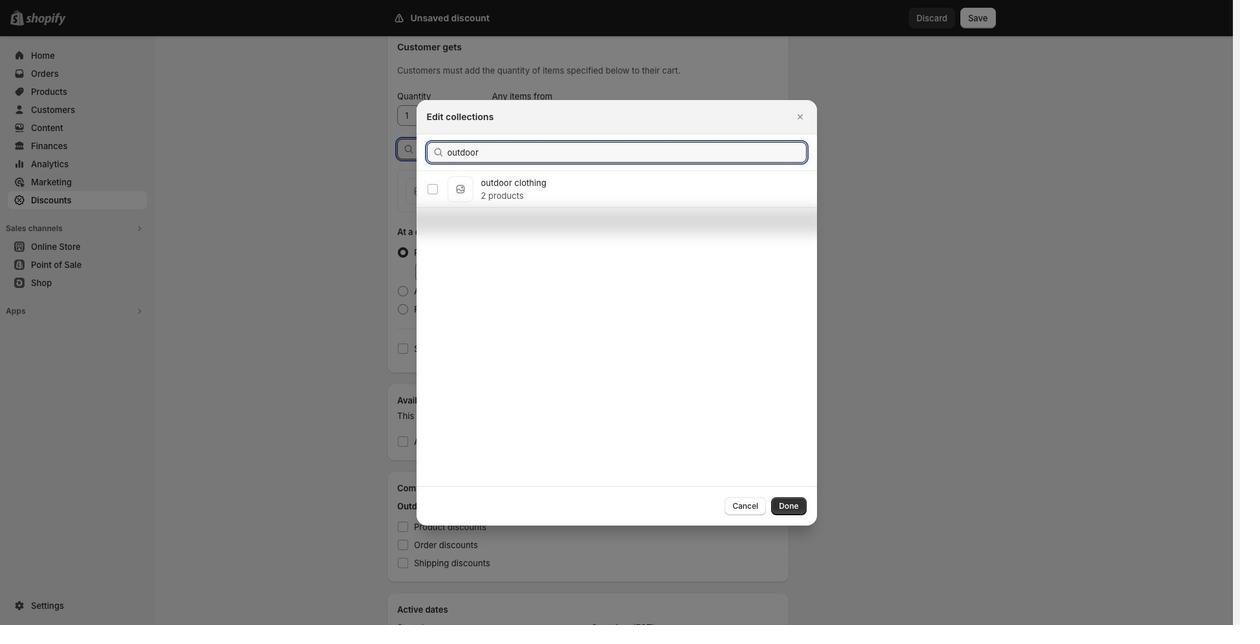 Task type: describe. For each thing, give the bounding box(es) containing it.
Search collections text field
[[448, 142, 807, 163]]

shopify image
[[26, 13, 66, 26]]



Task type: vqa. For each thing, say whether or not it's contained in the screenshot.
Use
no



Task type: locate. For each thing, give the bounding box(es) containing it.
dialog
[[0, 100, 1234, 526]]



